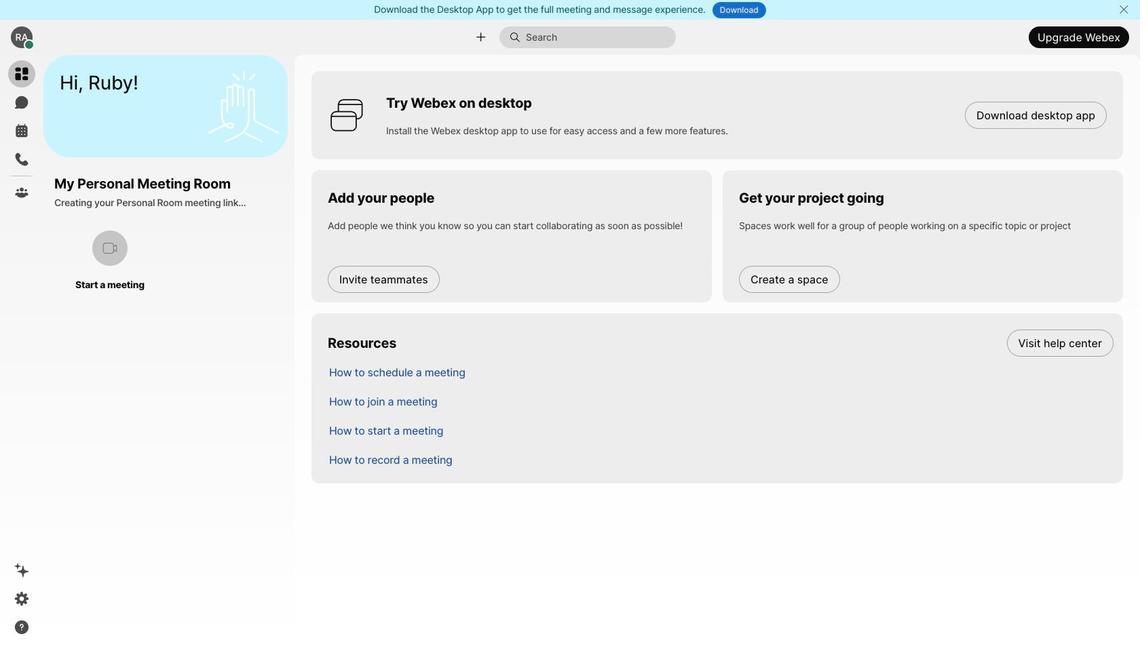Task type: describe. For each thing, give the bounding box(es) containing it.
cancel_16 image
[[1119, 4, 1130, 15]]

4 list item from the top
[[318, 416, 1124, 445]]

2 list item from the top
[[318, 358, 1124, 387]]

two hands high fiving image
[[203, 66, 284, 147]]



Task type: vqa. For each thing, say whether or not it's contained in the screenshot.
list item
yes



Task type: locate. For each thing, give the bounding box(es) containing it.
navigation
[[0, 55, 43, 654]]

list item
[[318, 329, 1124, 358], [318, 358, 1124, 387], [318, 387, 1124, 416], [318, 416, 1124, 445], [318, 445, 1124, 475]]

3 list item from the top
[[318, 387, 1124, 416]]

webex tab list
[[8, 60, 35, 206]]

5 list item from the top
[[318, 445, 1124, 475]]

1 list item from the top
[[318, 329, 1124, 358]]



